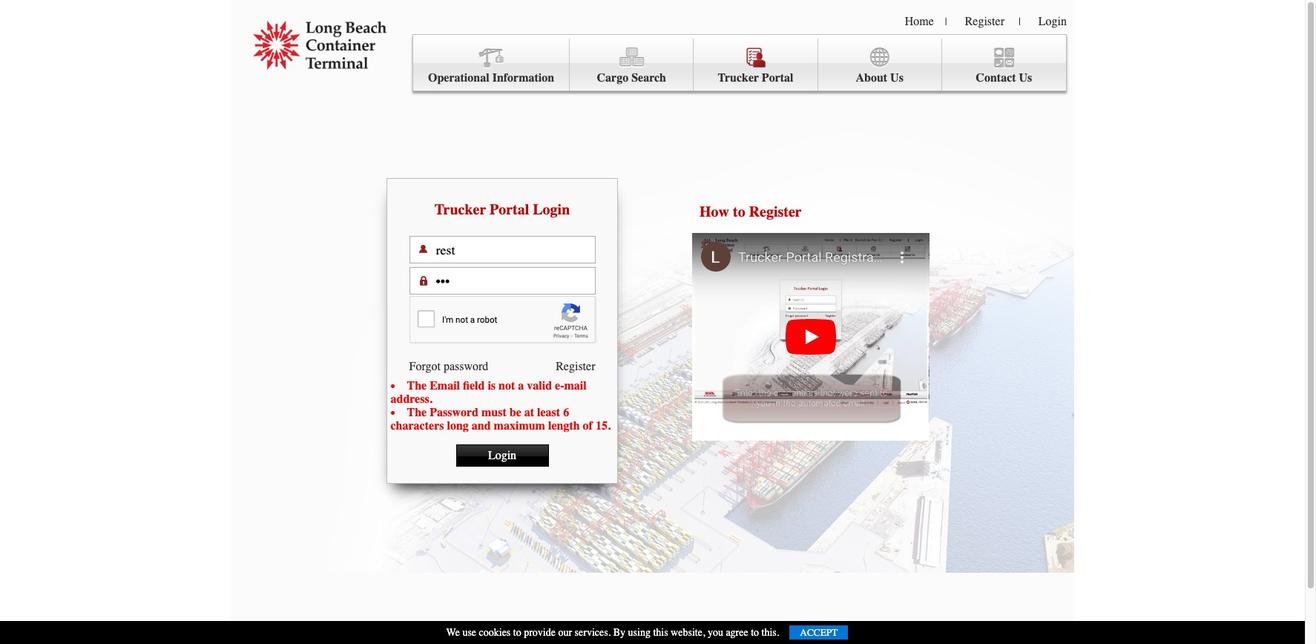 Task type: vqa. For each thing, say whether or not it's contained in the screenshot.
THE TO to the right
yes



Task type: describe. For each thing, give the bounding box(es) containing it.
15.
[[596, 419, 611, 433]]

valid
[[527, 379, 552, 393]]

cargo search link
[[570, 39, 694, 91]]

1 the from the top
[[407, 379, 427, 393]]

is
[[488, 379, 496, 393]]

cargo search
[[597, 71, 667, 85]]

field
[[463, 379, 485, 393]]

0 horizontal spatial register link
[[556, 360, 596, 373]]

us for about us
[[891, 71, 904, 85]]

trucker for trucker portal login
[[435, 201, 486, 218]]

1 horizontal spatial register link
[[966, 15, 1005, 28]]

contact us
[[976, 71, 1033, 85]]

maximum
[[494, 419, 546, 433]]

about
[[856, 71, 888, 85]]

services.
[[575, 627, 611, 639]]

mail
[[565, 379, 587, 393]]

operational information link
[[413, 39, 570, 91]]

and
[[472, 419, 491, 433]]

contact
[[976, 71, 1017, 85]]

trucker portal login
[[435, 201, 570, 218]]

by
[[614, 627, 626, 639]]

1 horizontal spatial login
[[533, 201, 570, 218]]

trucker portal
[[718, 71, 794, 85]]

Password password field
[[436, 268, 595, 294]]

operational
[[428, 71, 490, 85]]

portal for trucker portal login
[[490, 201, 529, 218]]

information
[[493, 71, 555, 85]]

forgot password link
[[409, 360, 489, 373]]

home
[[905, 15, 935, 28]]

2 | from the left
[[1019, 16, 1021, 28]]

forgot password
[[409, 360, 489, 373]]

login for login 'link'
[[1039, 15, 1068, 28]]

about us link
[[818, 39, 943, 91]]

register for leftmost register 'link'
[[556, 360, 596, 373]]

least
[[538, 406, 561, 419]]

e-
[[555, 379, 565, 393]]

not
[[499, 379, 515, 393]]

accept button
[[790, 626, 849, 640]]

0 horizontal spatial to
[[514, 627, 522, 639]]

cookies
[[479, 627, 511, 639]]

our
[[559, 627, 572, 639]]

password
[[430, 406, 479, 419]]



Task type: locate. For each thing, give the bounding box(es) containing it.
us right about
[[891, 71, 904, 85]]

a
[[518, 379, 524, 393]]

login
[[1039, 15, 1068, 28], [533, 201, 570, 218], [488, 449, 517, 462]]

address.
[[391, 393, 433, 406]]

portal
[[762, 71, 794, 85], [490, 201, 529, 218]]

this
[[654, 627, 669, 639]]

to right cookies
[[514, 627, 522, 639]]

cargo
[[597, 71, 629, 85]]

0 horizontal spatial portal
[[490, 201, 529, 218]]

User ID text field
[[436, 237, 595, 263]]

the email field is not a valid e-mail address. the password must be at least 6 characters long and maximum length of 15.
[[391, 379, 611, 433]]

1 horizontal spatial portal
[[762, 71, 794, 85]]

to right how
[[733, 203, 746, 220]]

0 vertical spatial register
[[966, 15, 1005, 28]]

login for login button
[[488, 449, 517, 462]]

0 horizontal spatial register
[[556, 360, 596, 373]]

forgot
[[409, 360, 441, 373]]

us
[[891, 71, 904, 85], [1020, 71, 1033, 85]]

2 the from the top
[[407, 406, 427, 419]]

register link up contact us link
[[966, 15, 1005, 28]]

2 vertical spatial login
[[488, 449, 517, 462]]

use
[[463, 627, 477, 639]]

to left this.
[[751, 627, 759, 639]]

1 vertical spatial the
[[407, 406, 427, 419]]

1 vertical spatial register link
[[556, 360, 596, 373]]

provide
[[524, 627, 556, 639]]

0 horizontal spatial login
[[488, 449, 517, 462]]

be
[[510, 406, 522, 419]]

home link
[[905, 15, 935, 28]]

menu bar
[[413, 34, 1068, 91]]

1 vertical spatial login
[[533, 201, 570, 218]]

1 horizontal spatial register
[[750, 203, 802, 220]]

2 horizontal spatial to
[[751, 627, 759, 639]]

we use cookies to provide our services. by using this website, you agree to this.
[[447, 627, 780, 639]]

trucker inside menu bar
[[718, 71, 759, 85]]

1 vertical spatial trucker
[[435, 201, 486, 218]]

login inside login button
[[488, 449, 517, 462]]

you
[[708, 627, 724, 639]]

long
[[447, 419, 469, 433]]

website,
[[671, 627, 706, 639]]

characters
[[391, 419, 444, 433]]

search
[[632, 71, 667, 85]]

trucker portal link
[[694, 39, 818, 91]]

of
[[583, 419, 593, 433]]

login down the maximum
[[488, 449, 517, 462]]

register up contact us link
[[966, 15, 1005, 28]]

register for the rightmost register 'link'
[[966, 15, 1005, 28]]

password
[[444, 360, 489, 373]]

the left password on the left of the page
[[407, 406, 427, 419]]

2 us from the left
[[1020, 71, 1033, 85]]

login button
[[456, 445, 549, 467]]

1 horizontal spatial to
[[733, 203, 746, 220]]

us right contact
[[1020, 71, 1033, 85]]

0 vertical spatial trucker
[[718, 71, 759, 85]]

portal inside menu bar
[[762, 71, 794, 85]]

portal for trucker portal
[[762, 71, 794, 85]]

login link
[[1039, 15, 1068, 28]]

menu bar containing operational information
[[413, 34, 1068, 91]]

trucker for trucker portal
[[718, 71, 759, 85]]

1 horizontal spatial trucker
[[718, 71, 759, 85]]

the
[[407, 379, 427, 393], [407, 406, 427, 419]]

| right home
[[946, 16, 948, 28]]

agree
[[726, 627, 749, 639]]

0 vertical spatial register link
[[966, 15, 1005, 28]]

2 horizontal spatial register
[[966, 15, 1005, 28]]

0 horizontal spatial trucker
[[435, 201, 486, 218]]

register link up mail
[[556, 360, 596, 373]]

1 us from the left
[[891, 71, 904, 85]]

to
[[733, 203, 746, 220], [514, 627, 522, 639], [751, 627, 759, 639]]

accept
[[800, 627, 838, 638]]

login up user id text box
[[533, 201, 570, 218]]

using
[[628, 627, 651, 639]]

register right how
[[750, 203, 802, 220]]

1 vertical spatial register
[[750, 203, 802, 220]]

0 vertical spatial login
[[1039, 15, 1068, 28]]

must
[[482, 406, 507, 419]]

this.
[[762, 627, 780, 639]]

|
[[946, 16, 948, 28], [1019, 16, 1021, 28]]

us for contact us
[[1020, 71, 1033, 85]]

1 horizontal spatial |
[[1019, 16, 1021, 28]]

we
[[447, 627, 460, 639]]

1 horizontal spatial us
[[1020, 71, 1033, 85]]

how
[[700, 203, 730, 220]]

login up contact us link
[[1039, 15, 1068, 28]]

register
[[966, 15, 1005, 28], [750, 203, 802, 220], [556, 360, 596, 373]]

0 vertical spatial portal
[[762, 71, 794, 85]]

about us
[[856, 71, 904, 85]]

trucker
[[718, 71, 759, 85], [435, 201, 486, 218]]

0 horizontal spatial |
[[946, 16, 948, 28]]

the down forgot
[[407, 379, 427, 393]]

1 vertical spatial portal
[[490, 201, 529, 218]]

0 horizontal spatial us
[[891, 71, 904, 85]]

how to register
[[700, 203, 802, 220]]

at
[[525, 406, 535, 419]]

register link
[[966, 15, 1005, 28], [556, 360, 596, 373]]

contact us link
[[943, 39, 1067, 91]]

register up mail
[[556, 360, 596, 373]]

6
[[564, 406, 570, 419]]

2 vertical spatial register
[[556, 360, 596, 373]]

email
[[430, 379, 460, 393]]

operational information
[[428, 71, 555, 85]]

1 | from the left
[[946, 16, 948, 28]]

| left login 'link'
[[1019, 16, 1021, 28]]

0 vertical spatial the
[[407, 379, 427, 393]]

2 horizontal spatial login
[[1039, 15, 1068, 28]]

length
[[549, 419, 580, 433]]



